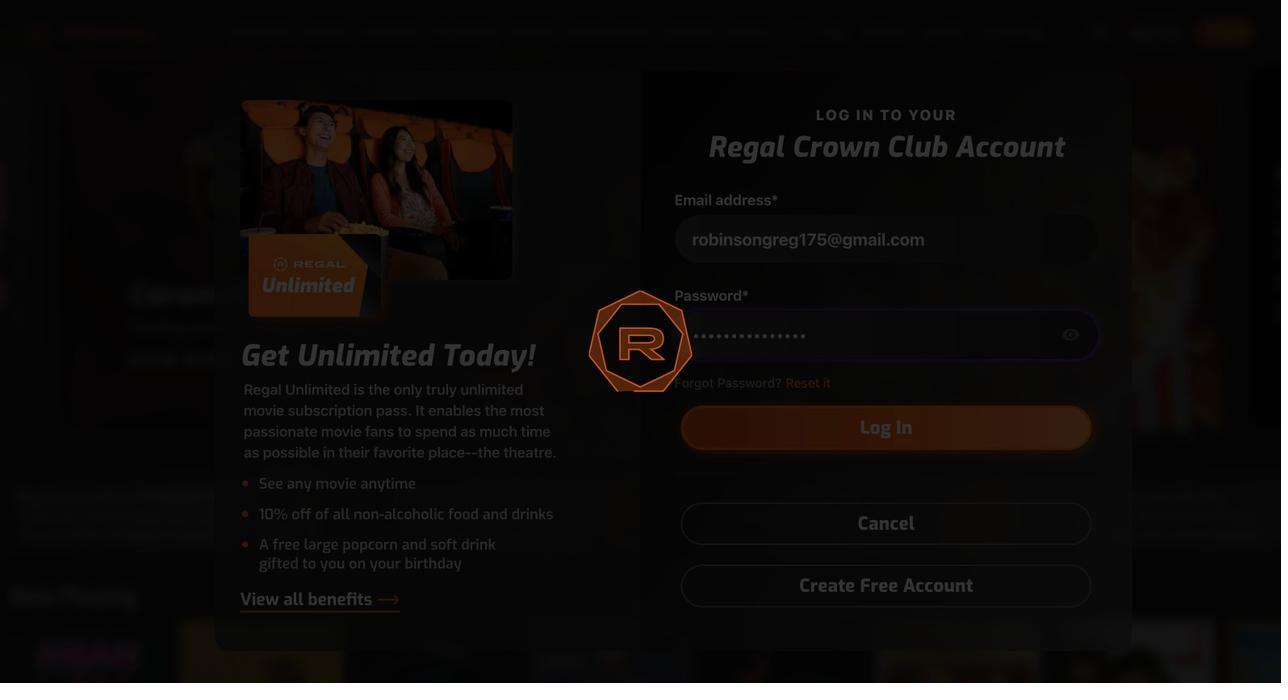 Task type: locate. For each thing, give the bounding box(es) containing it.
regal refillable popcorn bucket and drink element
[[661, 65, 1281, 431]]

example@example.com email field
[[674, 215, 1098, 264]]

imax movies image
[[864, 21, 909, 44]]

toggle password visibility image
[[1062, 328, 1080, 341]]

4dx movies image
[[785, 21, 853, 44]]

regal tag image
[[587, 467, 692, 567]]

screenx movies image
[[981, 21, 1050, 44]]

get unlimited today! thumbnail image
[[240, 100, 523, 325]]

caramel glaze popcorn image
[[0, 65, 635, 431]]

rpx movies image
[[920, 21, 970, 44]]



Task type: vqa. For each thing, say whether or not it's contained in the screenshot.
regal dark background IMAGE
yes



Task type: describe. For each thing, give the bounding box(es) containing it.
main element
[[226, 21, 1055, 44]]

regal refillable popcorn bucket and drink image
[[661, 65, 1281, 431]]

dune popcorn 4 image
[[237, 467, 342, 567]]

regal unlimited card image
[[937, 467, 1042, 567]]

go to homepage image
[[26, 19, 159, 45]]

regal dark background image
[[0, 0, 1281, 121]]



